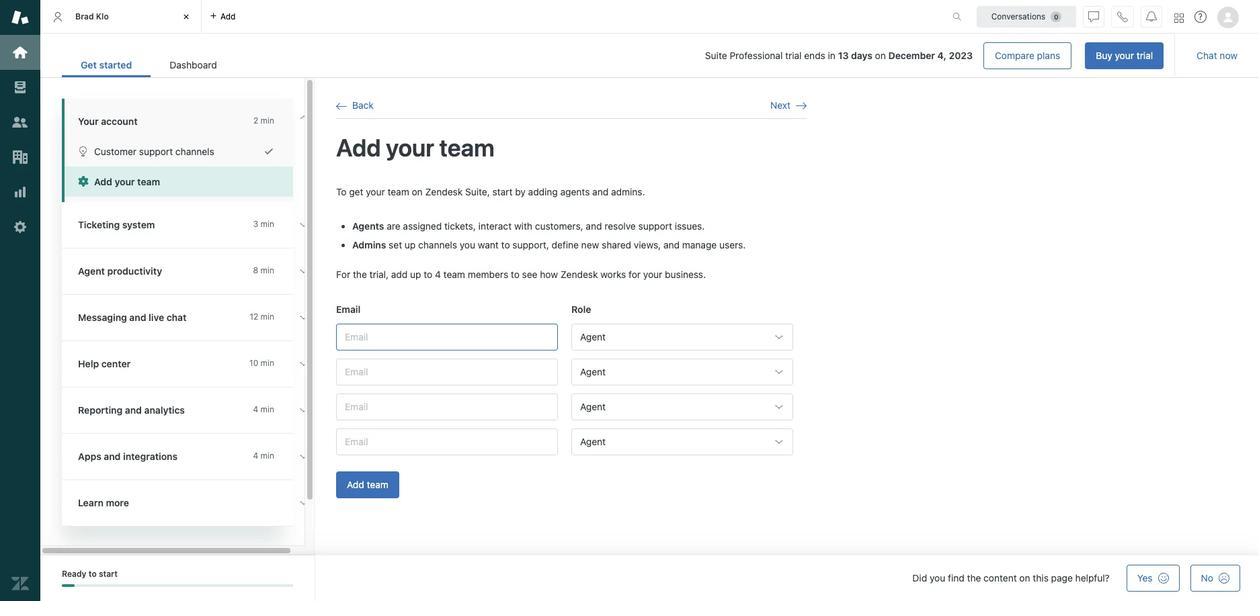 Task type: vqa. For each thing, say whether or not it's contained in the screenshot.
the and inside the Reporting and analytics heading
no



Task type: locate. For each thing, give the bounding box(es) containing it.
get
[[81, 59, 97, 71]]

content
[[984, 573, 1017, 584]]

learn more button
[[62, 481, 291, 527]]

agent inside heading
[[78, 266, 105, 277]]

2 4 min from the top
[[253, 451, 274, 461]]

min for apps and integrations
[[261, 451, 274, 461]]

and left live
[[129, 312, 146, 323]]

1 vertical spatial add your team
[[94, 176, 160, 188]]

team inside the content-title region
[[440, 133, 495, 162]]

ticketing system heading
[[62, 202, 317, 249]]

get started
[[81, 59, 132, 71]]

suite
[[705, 50, 727, 61]]

10
[[250, 358, 258, 369]]

add your team button
[[65, 167, 293, 197]]

4 inside reporting and analytics heading
[[253, 405, 258, 415]]

close image
[[180, 10, 193, 24]]

1 horizontal spatial trial
[[1137, 50, 1154, 61]]

on
[[875, 50, 886, 61], [412, 186, 423, 197], [1020, 573, 1031, 584]]

December 4, 2023 text field
[[889, 50, 973, 61]]

you down tickets,
[[460, 240, 475, 251]]

min inside reporting and analytics heading
[[261, 405, 274, 415]]

0 vertical spatial up
[[405, 240, 416, 251]]

tickets,
[[445, 221, 476, 232]]

agent button
[[572, 324, 794, 351], [572, 359, 794, 386], [572, 394, 794, 421], [572, 429, 794, 456]]

2 horizontal spatial on
[[1020, 573, 1031, 584]]

2 agent button from the top
[[572, 359, 794, 386]]

learn
[[78, 498, 103, 509]]

start
[[493, 186, 513, 197], [99, 570, 118, 580]]

1 min from the top
[[261, 116, 274, 126]]

get help image
[[1195, 11, 1207, 23]]

to get your team on zendesk suite, start by adding agents and admins.
[[336, 186, 645, 197]]

min inside help center heading
[[261, 358, 274, 369]]

for the trial, add up to 4 team members to see how zendesk works for your business.
[[336, 269, 706, 281]]

want
[[478, 240, 499, 251]]

section
[[247, 42, 1164, 69]]

support up 'views,'
[[639, 221, 672, 232]]

trial left ends
[[786, 50, 802, 61]]

support inside button
[[139, 146, 173, 157]]

trial
[[786, 50, 802, 61], [1137, 50, 1154, 61]]

min for your account
[[261, 116, 274, 126]]

add inside the content-title region
[[336, 133, 381, 162]]

1 vertical spatial add
[[94, 176, 112, 188]]

4,
[[938, 50, 947, 61]]

reporting
[[78, 405, 123, 416]]

and right agents
[[593, 186, 609, 197]]

your
[[1115, 50, 1135, 61], [386, 133, 435, 162], [115, 176, 135, 188], [366, 186, 385, 197], [643, 269, 663, 281]]

4 min inside reporting and analytics heading
[[253, 405, 274, 415]]

2 vertical spatial 4
[[253, 451, 258, 461]]

1 4 min from the top
[[253, 405, 274, 415]]

1 vertical spatial you
[[930, 573, 946, 584]]

2 email field from the top
[[336, 359, 558, 386]]

min inside the messaging and live chat heading
[[261, 312, 274, 322]]

min inside "agent productivity" heading
[[261, 266, 274, 276]]

tabs tab list
[[40, 0, 939, 34]]

to right the want
[[501, 240, 510, 251]]

7 min from the top
[[261, 451, 274, 461]]

by
[[515, 186, 526, 197]]

add inside 'button'
[[347, 480, 364, 491]]

1 vertical spatial 4
[[253, 405, 258, 415]]

support up 'add your team' button
[[139, 146, 173, 157]]

did you find the content on this page helpful?
[[913, 573, 1110, 584]]

1 horizontal spatial the
[[967, 573, 981, 584]]

reporting image
[[11, 184, 29, 201]]

0 vertical spatial on
[[875, 50, 886, 61]]

2023
[[949, 50, 973, 61]]

1 vertical spatial 4 min
[[253, 451, 274, 461]]

2 min from the top
[[261, 219, 274, 229]]

to left see
[[511, 269, 520, 281]]

zendesk left 'suite,'
[[425, 186, 463, 197]]

customers image
[[11, 114, 29, 131]]

2 trial from the left
[[1137, 50, 1154, 61]]

with
[[514, 221, 533, 232]]

0 vertical spatial add
[[221, 11, 236, 21]]

3 min from the top
[[261, 266, 274, 276]]

to right ready
[[89, 570, 97, 580]]

1 horizontal spatial you
[[930, 573, 946, 584]]

on right days
[[875, 50, 886, 61]]

0 horizontal spatial support
[[139, 146, 173, 157]]

messaging and live chat heading
[[62, 295, 317, 342]]

live
[[149, 312, 164, 323]]

to
[[501, 240, 510, 251], [424, 269, 433, 281], [511, 269, 520, 281], [89, 570, 97, 580]]

channels down assigned
[[418, 240, 457, 251]]

admin image
[[11, 219, 29, 236]]

ticketing system
[[78, 219, 155, 231]]

and
[[593, 186, 609, 197], [586, 221, 602, 232], [664, 240, 680, 251], [129, 312, 146, 323], [125, 405, 142, 416], [104, 451, 121, 463]]

0 vertical spatial the
[[353, 269, 367, 281]]

1 vertical spatial start
[[99, 570, 118, 580]]

add inside popup button
[[221, 11, 236, 21]]

your inside 'add your team' button
[[115, 176, 135, 188]]

start right ready
[[99, 570, 118, 580]]

add your team
[[336, 133, 495, 162], [94, 176, 160, 188]]

1 horizontal spatial support
[[639, 221, 672, 232]]

buy your trial button
[[1086, 42, 1164, 69]]

learn more heading
[[62, 481, 317, 527]]

zendesk right how
[[561, 269, 598, 281]]

admins
[[352, 240, 386, 251]]

agents
[[352, 221, 384, 232]]

1 vertical spatial on
[[412, 186, 423, 197]]

chat
[[167, 312, 187, 323]]

channels
[[175, 146, 214, 157], [418, 240, 457, 251]]

3 agent button from the top
[[572, 394, 794, 421]]

4 min for analytics
[[253, 405, 274, 415]]

2 vertical spatial add
[[347, 480, 364, 491]]

days
[[851, 50, 873, 61]]

0 horizontal spatial on
[[412, 186, 423, 197]]

0 horizontal spatial channels
[[175, 146, 214, 157]]

on up assigned
[[412, 186, 423, 197]]

organizations image
[[11, 149, 29, 166]]

agent for 1st email field from the bottom
[[580, 437, 606, 448]]

agent for third email field from the bottom
[[580, 367, 606, 378]]

0 vertical spatial you
[[460, 240, 475, 251]]

1 horizontal spatial add
[[391, 269, 408, 281]]

your
[[78, 116, 99, 127]]

1 vertical spatial channels
[[418, 240, 457, 251]]

0 horizontal spatial you
[[460, 240, 475, 251]]

up right set
[[405, 240, 416, 251]]

how
[[540, 269, 558, 281]]

customer
[[94, 146, 137, 157]]

tab list
[[62, 52, 236, 77]]

0 vertical spatial add your team
[[336, 133, 495, 162]]

0 horizontal spatial add
[[221, 11, 236, 21]]

4 email field from the top
[[336, 429, 558, 456]]

12 min
[[250, 312, 274, 322]]

1 agent button from the top
[[572, 324, 794, 351]]

add right close image
[[221, 11, 236, 21]]

add right trial,
[[391, 269, 408, 281]]

min inside ticketing system heading
[[261, 219, 274, 229]]

dashboard tab
[[151, 52, 236, 77]]

min
[[261, 116, 274, 126], [261, 219, 274, 229], [261, 266, 274, 276], [261, 312, 274, 322], [261, 358, 274, 369], [261, 405, 274, 415], [261, 451, 274, 461]]

email
[[336, 304, 361, 315]]

agent for 2nd email field from the bottom
[[580, 402, 606, 413]]

apps and integrations
[[78, 451, 178, 463]]

Email field
[[336, 324, 558, 351], [336, 359, 558, 386], [336, 394, 558, 421], [336, 429, 558, 456]]

1 vertical spatial zendesk
[[561, 269, 598, 281]]

progress-bar progress bar
[[62, 585, 293, 588]]

6 min from the top
[[261, 405, 274, 415]]

compare plans button
[[984, 42, 1072, 69]]

4 min
[[253, 405, 274, 415], [253, 451, 274, 461]]

1 vertical spatial support
[[639, 221, 672, 232]]

4 min for integrations
[[253, 451, 274, 461]]

in
[[828, 50, 836, 61]]

the right find
[[967, 573, 981, 584]]

0 vertical spatial zendesk
[[425, 186, 463, 197]]

center
[[101, 358, 131, 370]]

views,
[[634, 240, 661, 251]]

1 horizontal spatial on
[[875, 50, 886, 61]]

channels up 'add your team' button
[[175, 146, 214, 157]]

customer support channels button
[[65, 137, 293, 167]]

4
[[435, 269, 441, 281], [253, 405, 258, 415], [253, 451, 258, 461]]

0 horizontal spatial start
[[99, 570, 118, 580]]

0 horizontal spatial trial
[[786, 50, 802, 61]]

admins set up channels you want to support, define new shared views, and manage users.
[[352, 240, 746, 251]]

more
[[106, 498, 129, 509]]

4 min from the top
[[261, 312, 274, 322]]

and inside heading
[[129, 312, 146, 323]]

min for ticketing system
[[261, 219, 274, 229]]

0 vertical spatial support
[[139, 146, 173, 157]]

4 for apps and integrations
[[253, 451, 258, 461]]

min inside apps and integrations heading
[[261, 451, 274, 461]]

2 vertical spatial on
[[1020, 573, 1031, 584]]

trial down notifications image
[[1137, 50, 1154, 61]]

agent productivity heading
[[62, 249, 317, 295]]

4 inside apps and integrations heading
[[253, 451, 258, 461]]

agent
[[78, 266, 105, 277], [580, 332, 606, 343], [580, 367, 606, 378], [580, 402, 606, 413], [580, 437, 606, 448]]

zendesk image
[[11, 576, 29, 593]]

get started image
[[11, 44, 29, 61]]

min inside 'your account' heading
[[261, 116, 274, 126]]

agents
[[561, 186, 590, 197]]

on left this
[[1020, 573, 1031, 584]]

add
[[221, 11, 236, 21], [391, 269, 408, 281]]

the right "for"
[[353, 269, 367, 281]]

help center
[[78, 358, 131, 370]]

team
[[440, 133, 495, 162], [137, 176, 160, 188], [388, 186, 409, 197], [444, 269, 465, 281], [367, 480, 389, 491]]

region
[[336, 185, 807, 515]]

customer support channels
[[94, 146, 214, 157]]

trial inside button
[[1137, 50, 1154, 61]]

support
[[139, 146, 173, 157], [639, 221, 672, 232]]

4 agent button from the top
[[572, 429, 794, 456]]

role
[[572, 304, 591, 315]]

1 trial from the left
[[786, 50, 802, 61]]

apps
[[78, 451, 101, 463]]

1 horizontal spatial start
[[493, 186, 513, 197]]

section containing suite professional trial ends in
[[247, 42, 1164, 69]]

and up new
[[586, 221, 602, 232]]

5 min from the top
[[261, 358, 274, 369]]

shared
[[602, 240, 632, 251]]

region containing to get your team on zendesk suite, start by adding agents and admins.
[[336, 185, 807, 515]]

1 horizontal spatial add your team
[[336, 133, 495, 162]]

1 vertical spatial the
[[967, 573, 981, 584]]

min for messaging and live chat
[[261, 312, 274, 322]]

0 vertical spatial channels
[[175, 146, 214, 157]]

0 vertical spatial add
[[336, 133, 381, 162]]

dashboard
[[170, 59, 217, 71]]

add for the content-title region
[[336, 133, 381, 162]]

you
[[460, 240, 475, 251], [930, 573, 946, 584]]

0 vertical spatial 4 min
[[253, 405, 274, 415]]

up right trial,
[[410, 269, 421, 281]]

0 horizontal spatial add your team
[[94, 176, 160, 188]]

4 min inside apps and integrations heading
[[253, 451, 274, 461]]

footer
[[40, 556, 1260, 602]]

start left 'by'
[[493, 186, 513, 197]]

you right "did"
[[930, 573, 946, 584]]

for
[[629, 269, 641, 281]]



Task type: describe. For each thing, give the bounding box(es) containing it.
button displays agent's chat status as invisible. image
[[1089, 11, 1100, 22]]

plans
[[1037, 50, 1061, 61]]

add inside button
[[94, 176, 112, 188]]

users.
[[720, 240, 746, 251]]

apps and integrations heading
[[62, 434, 317, 481]]

3
[[253, 219, 258, 229]]

10 min
[[250, 358, 274, 369]]

chat
[[1197, 50, 1218, 61]]

your inside buy your trial button
[[1115, 50, 1135, 61]]

0 vertical spatial 4
[[435, 269, 441, 281]]

did
[[913, 573, 928, 584]]

trial for professional
[[786, 50, 802, 61]]

assigned
[[403, 221, 442, 232]]

3 email field from the top
[[336, 394, 558, 421]]

are
[[387, 221, 401, 232]]

your account
[[78, 116, 138, 127]]

agent for fourth email field from the bottom of the page
[[580, 332, 606, 343]]

on inside section
[[875, 50, 886, 61]]

resolve
[[605, 221, 636, 232]]

brad klo
[[75, 11, 109, 21]]

to down assigned
[[424, 269, 433, 281]]

help
[[78, 358, 99, 370]]

2 min
[[254, 116, 274, 126]]

next
[[771, 100, 791, 111]]

helpful?
[[1076, 573, 1110, 584]]

13
[[838, 50, 849, 61]]

agent button for fourth email field from the bottom of the page
[[572, 324, 794, 351]]

compare plans
[[995, 50, 1061, 61]]

add for add team 'button'
[[347, 480, 364, 491]]

progress bar image
[[62, 585, 75, 588]]

account
[[101, 116, 138, 127]]

find
[[948, 573, 965, 584]]

brad klo tab
[[40, 0, 202, 34]]

new
[[582, 240, 599, 251]]

messaging and live chat
[[78, 312, 187, 323]]

customers,
[[535, 221, 584, 232]]

works
[[601, 269, 626, 281]]

for
[[336, 269, 351, 281]]

adding
[[528, 186, 558, 197]]

get
[[349, 186, 363, 197]]

productivity
[[107, 266, 162, 277]]

december
[[889, 50, 936, 61]]

add your team inside the content-title region
[[336, 133, 495, 162]]

compare
[[995, 50, 1035, 61]]

chat now
[[1197, 50, 1238, 61]]

support,
[[513, 240, 549, 251]]

8
[[253, 266, 258, 276]]

3 min
[[253, 219, 274, 229]]

main element
[[0, 0, 40, 602]]

team inside 'button'
[[367, 480, 389, 491]]

agent button for 1st email field from the bottom
[[572, 429, 794, 456]]

4 for reporting and analytics
[[253, 405, 258, 415]]

8 min
[[253, 266, 274, 276]]

channels inside button
[[175, 146, 214, 157]]

learn more
[[78, 498, 129, 509]]

and right apps
[[104, 451, 121, 463]]

notifications image
[[1147, 11, 1157, 22]]

see
[[522, 269, 538, 281]]

interact
[[479, 221, 512, 232]]

your account heading
[[62, 99, 317, 137]]

1 horizontal spatial zendesk
[[561, 269, 598, 281]]

trial for your
[[1137, 50, 1154, 61]]

and left analytics
[[125, 405, 142, 416]]

this
[[1033, 573, 1049, 584]]

0 vertical spatial start
[[493, 186, 513, 197]]

agents are assigned tickets, interact with customers, and resolve support issues.
[[352, 221, 705, 232]]

min for help center
[[261, 358, 274, 369]]

to
[[336, 186, 347, 197]]

agent button for third email field from the bottom
[[572, 359, 794, 386]]

1 horizontal spatial channels
[[418, 240, 457, 251]]

professional
[[730, 50, 783, 61]]

content-title region
[[336, 133, 807, 164]]

1 email field from the top
[[336, 324, 558, 351]]

and right 'views,'
[[664, 240, 680, 251]]

now
[[1220, 50, 1238, 61]]

add team button
[[336, 472, 399, 499]]

0 horizontal spatial the
[[353, 269, 367, 281]]

system
[[122, 219, 155, 231]]

yes
[[1138, 573, 1153, 584]]

back button
[[336, 100, 374, 112]]

define
[[552, 240, 579, 251]]

views image
[[11, 79, 29, 96]]

ready to start
[[62, 570, 118, 580]]

zendesk support image
[[11, 9, 29, 26]]

add your team inside button
[[94, 176, 160, 188]]

reporting and analytics
[[78, 405, 185, 416]]

klo
[[96, 11, 109, 21]]

integrations
[[123, 451, 178, 463]]

admins.
[[611, 186, 645, 197]]

page
[[1052, 573, 1073, 584]]

suite professional trial ends in 13 days on december 4, 2023
[[705, 50, 973, 61]]

business.
[[665, 269, 706, 281]]

ends
[[805, 50, 826, 61]]

help center heading
[[62, 342, 317, 388]]

set
[[389, 240, 402, 251]]

tab list containing get started
[[62, 52, 236, 77]]

back
[[352, 100, 374, 111]]

conversations button
[[977, 6, 1077, 27]]

1 vertical spatial up
[[410, 269, 421, 281]]

min for agent productivity
[[261, 266, 274, 276]]

add team
[[347, 480, 389, 491]]

reporting and analytics heading
[[62, 388, 317, 434]]

0 horizontal spatial zendesk
[[425, 186, 463, 197]]

issues.
[[675, 221, 705, 232]]

team inside button
[[137, 176, 160, 188]]

your inside the content-title region
[[386, 133, 435, 162]]

min for reporting and analytics
[[261, 405, 274, 415]]

brad
[[75, 11, 94, 21]]

12
[[250, 312, 258, 322]]

no
[[1202, 573, 1214, 584]]

footer containing did you find the content on this page helpful?
[[40, 556, 1260, 602]]

1 vertical spatial add
[[391, 269, 408, 281]]

2
[[254, 116, 258, 126]]

no button
[[1191, 566, 1241, 592]]

messaging
[[78, 312, 127, 323]]

buy your trial
[[1096, 50, 1154, 61]]

members
[[468, 269, 509, 281]]

conversations
[[992, 11, 1046, 21]]

started
[[99, 59, 132, 71]]

manage
[[682, 240, 717, 251]]

agent button for 2nd email field from the bottom
[[572, 394, 794, 421]]

zendesk products image
[[1175, 13, 1184, 23]]

add button
[[202, 0, 244, 33]]

yes button
[[1127, 566, 1180, 592]]



